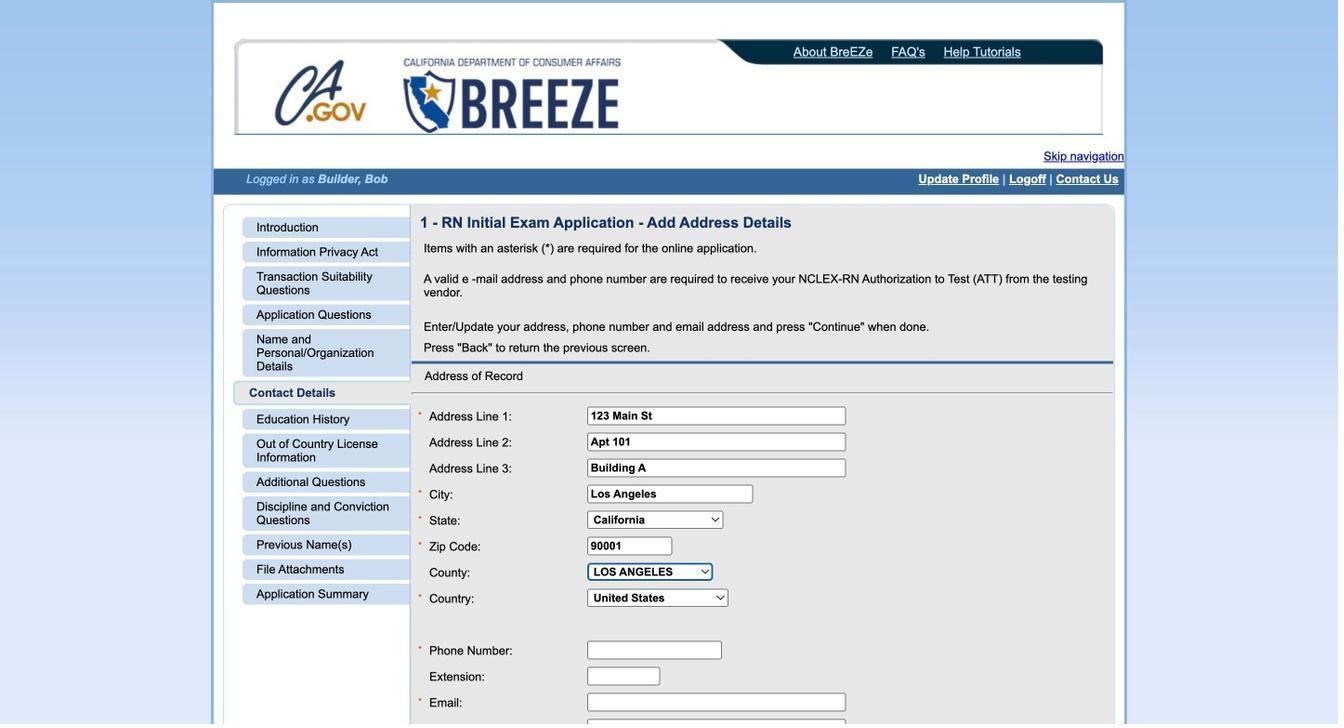 Task type: locate. For each thing, give the bounding box(es) containing it.
None text field
[[587, 459, 846, 477], [587, 485, 753, 503], [587, 641, 722, 659], [587, 693, 846, 711], [587, 459, 846, 477], [587, 485, 753, 503], [587, 641, 722, 659], [587, 693, 846, 711]]

None text field
[[587, 407, 846, 425], [587, 433, 846, 451], [587, 537, 672, 555], [587, 667, 660, 685], [587, 719, 846, 724], [587, 407, 846, 425], [587, 433, 846, 451], [587, 537, 672, 555], [587, 667, 660, 685], [587, 719, 846, 724]]

state of california breeze image
[[400, 59, 625, 133]]

ca.gov image
[[274, 59, 369, 131]]



Task type: vqa. For each thing, say whether or not it's contained in the screenshot.
"submit"
no



